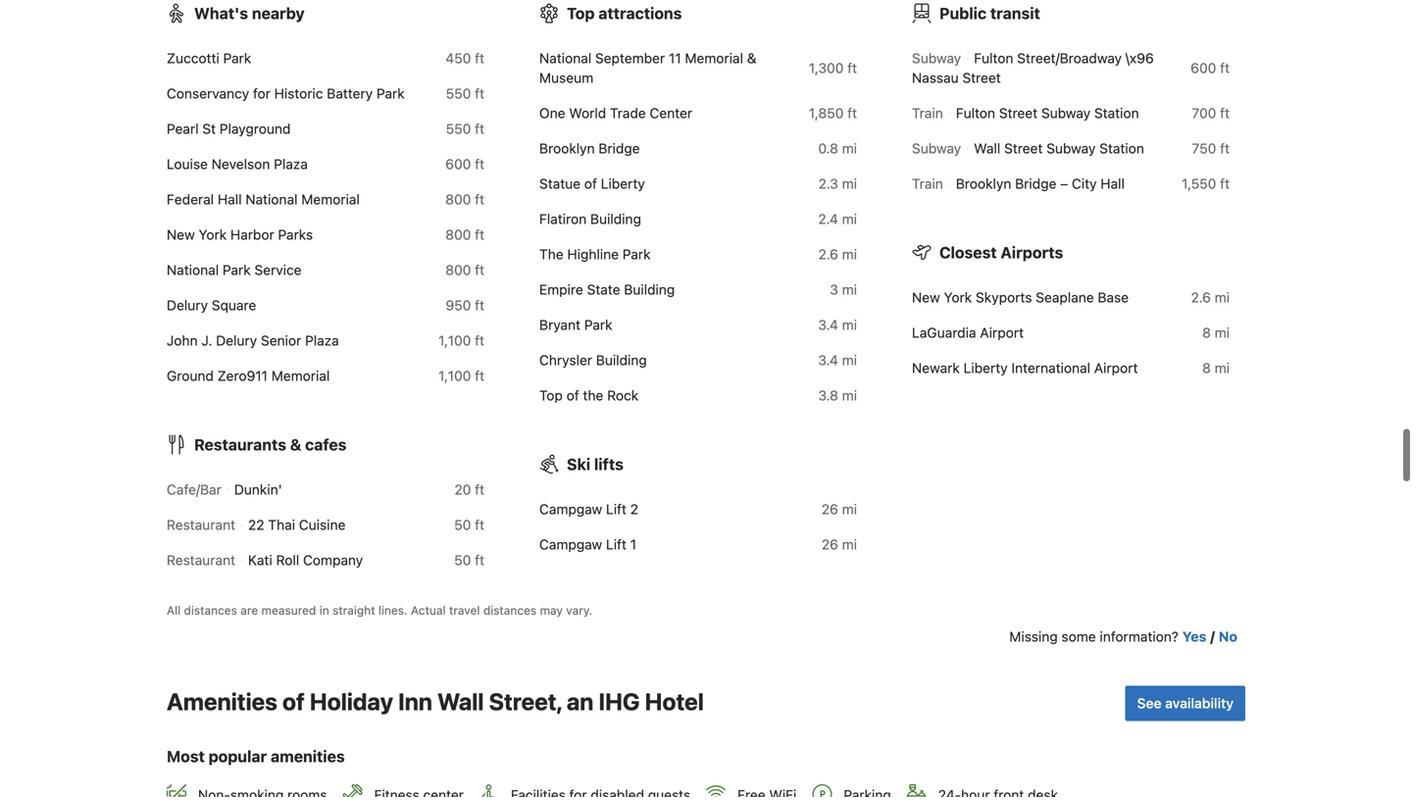 Task type: vqa. For each thing, say whether or not it's contained in the screenshot.


Task type: locate. For each thing, give the bounding box(es) containing it.
york up 'laguardia airport'
[[944, 289, 972, 305]]

0 vertical spatial top
[[567, 4, 595, 23]]

bridge for brooklyn bridge – city hall
[[1015, 176, 1057, 192]]

brooklyn for brooklyn bridge
[[539, 140, 595, 156]]

transit
[[990, 4, 1040, 23]]

fulton for street/broadway
[[974, 50, 1013, 66]]

1 vertical spatial brooklyn
[[956, 176, 1011, 192]]

0 vertical spatial 600 ft
[[1191, 60, 1230, 76]]

2 800 from the top
[[445, 227, 471, 243]]

0 horizontal spatial &
[[290, 435, 301, 454]]

fulton inside fulton street/broadway \x96 nassau street
[[974, 50, 1013, 66]]

airport right international
[[1094, 360, 1138, 376]]

3.8
[[818, 387, 838, 404]]

new york skyports seaplane base
[[912, 289, 1129, 305]]

2 8 from the top
[[1202, 360, 1211, 376]]

train down nassau
[[912, 105, 943, 121]]

50 down the '20'
[[454, 517, 471, 533]]

street right nassau
[[962, 70, 1001, 86]]

zuccotti
[[167, 50, 219, 66]]

ft
[[475, 50, 484, 66], [847, 60, 857, 76], [1220, 60, 1230, 76], [475, 85, 484, 101], [847, 105, 857, 121], [1220, 105, 1230, 121], [475, 121, 484, 137], [1220, 140, 1230, 156], [475, 156, 484, 172], [1220, 176, 1230, 192], [475, 191, 484, 207], [475, 227, 484, 243], [475, 262, 484, 278], [475, 297, 484, 313], [475, 332, 484, 349], [475, 368, 484, 384], [475, 481, 484, 498], [475, 517, 484, 533], [475, 552, 484, 568]]

3
[[830, 281, 838, 298]]

0 vertical spatial national
[[539, 50, 591, 66]]

2 3.4 mi from the top
[[818, 352, 857, 368]]

street
[[962, 70, 1001, 86], [999, 105, 1038, 121], [1004, 140, 1043, 156]]

0 vertical spatial new
[[167, 227, 195, 243]]

0 vertical spatial restaurant
[[167, 517, 235, 533]]

fulton down nassau
[[956, 105, 995, 121]]

1,100 for ground zero911 memorial
[[438, 368, 471, 384]]

mi for flatiron building
[[842, 211, 857, 227]]

1 vertical spatial 800 ft
[[445, 227, 484, 243]]

delury right j.
[[216, 332, 257, 349]]

26 mi for 1
[[822, 536, 857, 553]]

450 ft
[[446, 50, 484, 66]]

1 vertical spatial 3.4 mi
[[818, 352, 857, 368]]

of up amenities
[[282, 688, 305, 715]]

ground
[[167, 368, 214, 384]]

0 vertical spatial 550 ft
[[446, 85, 484, 101]]

1 vertical spatial street
[[999, 105, 1038, 121]]

lift for 2
[[606, 501, 627, 517]]

1 vertical spatial 50 ft
[[454, 552, 484, 568]]

0 horizontal spatial liberty
[[601, 176, 645, 192]]

1 vertical spatial 8 mi
[[1202, 360, 1230, 376]]

dunkin'
[[234, 481, 282, 498]]

fulton
[[974, 50, 1013, 66], [956, 105, 995, 121]]

1 vertical spatial campgaw
[[539, 536, 602, 553]]

1 vertical spatial 26 mi
[[822, 536, 857, 553]]

2 3.4 from the top
[[818, 352, 838, 368]]

0 horizontal spatial national
[[167, 262, 219, 278]]

800 ft
[[445, 191, 484, 207], [445, 227, 484, 243], [445, 262, 484, 278]]

0 vertical spatial station
[[1094, 105, 1139, 121]]

0 vertical spatial 50
[[454, 517, 471, 533]]

delury up john
[[167, 297, 208, 313]]

1 1,100 ft from the top
[[438, 332, 484, 349]]

nearby
[[252, 4, 305, 23]]

national up harbor
[[245, 191, 298, 207]]

50 up travel
[[454, 552, 471, 568]]

airport
[[980, 325, 1024, 341], [1094, 360, 1138, 376]]

john
[[167, 332, 198, 349]]

2.4
[[818, 211, 838, 227]]

1 vertical spatial delury
[[216, 332, 257, 349]]

& left cafes
[[290, 435, 301, 454]]

1 1,100 from the top
[[438, 332, 471, 349]]

distances right the all
[[184, 604, 237, 617]]

1 800 ft from the top
[[445, 191, 484, 207]]

campgaw down campgaw lift 2
[[539, 536, 602, 553]]

museum
[[539, 70, 593, 86]]

2.6 mi right base
[[1191, 289, 1230, 305]]

1,850 ft
[[809, 105, 857, 121]]

3.4 mi down 3
[[818, 317, 857, 333]]

vary.
[[566, 604, 592, 617]]

800 for memorial
[[445, 191, 471, 207]]

september
[[595, 50, 665, 66]]

1 26 from the top
[[822, 501, 838, 517]]

restaurant down cafe/bar
[[167, 517, 235, 533]]

50 ft for kati roll company
[[454, 552, 484, 568]]

2 restaurant from the top
[[167, 552, 235, 568]]

1 vertical spatial new
[[912, 289, 940, 305]]

building right the state
[[624, 281, 675, 298]]

national
[[539, 50, 591, 66], [245, 191, 298, 207], [167, 262, 219, 278]]

york
[[199, 227, 227, 243], [944, 289, 972, 305]]

1 550 ft from the top
[[446, 85, 484, 101]]

new down federal
[[167, 227, 195, 243]]

0 horizontal spatial 600 ft
[[445, 156, 484, 172]]

top down the chrysler
[[539, 387, 563, 404]]

laguardia airport
[[912, 325, 1024, 341]]

8 mi for newark liberty international airport
[[1202, 360, 1230, 376]]

distances left may
[[483, 604, 537, 617]]

1,850
[[809, 105, 844, 121]]

brooklyn for brooklyn bridge – city hall
[[956, 176, 1011, 192]]

0 horizontal spatial top
[[539, 387, 563, 404]]

1 50 from the top
[[454, 517, 471, 533]]

national up museum
[[539, 50, 591, 66]]

ski
[[567, 455, 590, 474]]

hall down louise nevelson plaza
[[218, 191, 242, 207]]

0 vertical spatial fulton
[[974, 50, 1013, 66]]

1 horizontal spatial of
[[566, 387, 579, 404]]

2.6 down the 2.4 at the right
[[818, 246, 838, 262]]

3 800 ft from the top
[[445, 262, 484, 278]]

john j. delury senior plaza
[[167, 332, 339, 349]]

hotel
[[645, 688, 704, 715]]

memorial up parks
[[301, 191, 360, 207]]

2 550 from the top
[[446, 121, 471, 137]]

see availability button
[[1125, 686, 1245, 721]]

base
[[1098, 289, 1129, 305]]

park
[[223, 50, 251, 66], [377, 85, 405, 101], [623, 246, 651, 262], [223, 262, 251, 278], [584, 317, 612, 333]]

3.4 mi for bryant park
[[818, 317, 857, 333]]

1 vertical spatial 8
[[1202, 360, 1211, 376]]

subway down nassau
[[912, 140, 961, 156]]

1 vertical spatial of
[[566, 387, 579, 404]]

wall up brooklyn bridge – city hall
[[974, 140, 1001, 156]]

0 horizontal spatial delury
[[167, 297, 208, 313]]

building for flatiron building
[[590, 211, 641, 227]]

louise
[[167, 156, 208, 172]]

2 lift from the top
[[606, 536, 627, 553]]

3.4 down 3
[[818, 317, 838, 333]]

brooklyn up statue
[[539, 140, 595, 156]]

1 horizontal spatial new
[[912, 289, 940, 305]]

0 vertical spatial 26
[[822, 501, 838, 517]]

950
[[446, 297, 471, 313]]

8 for laguardia airport
[[1202, 325, 1211, 341]]

0 vertical spatial york
[[199, 227, 227, 243]]

2 8 mi from the top
[[1202, 360, 1230, 376]]

seaplane
[[1036, 289, 1094, 305]]

50 ft up travel
[[454, 552, 484, 568]]

liberty down 'laguardia airport'
[[964, 360, 1008, 376]]

street up brooklyn bridge – city hall
[[1004, 140, 1043, 156]]

street inside fulton street/broadway \x96 nassau street
[[962, 70, 1001, 86]]

mi for chrysler building
[[842, 352, 857, 368]]

the
[[539, 246, 564, 262]]

station down fulton street subway station
[[1099, 140, 1144, 156]]

bridge for brooklyn bridge
[[599, 140, 640, 156]]

lift
[[606, 501, 627, 517], [606, 536, 627, 553]]

2 horizontal spatial national
[[539, 50, 591, 66]]

building up rock
[[596, 352, 647, 368]]

chrysler
[[539, 352, 592, 368]]

memorial inside national september 11 memorial & museum
[[685, 50, 743, 66]]

2 vertical spatial national
[[167, 262, 219, 278]]

1 8 from the top
[[1202, 325, 1211, 341]]

3.4 mi up 3.8 mi
[[818, 352, 857, 368]]

0 vertical spatial brooklyn
[[539, 140, 595, 156]]

3.4 up 3.8 on the right of the page
[[818, 352, 838, 368]]

2.6 right base
[[1191, 289, 1211, 305]]

center
[[650, 105, 692, 121]]

airport down skyports
[[980, 325, 1024, 341]]

1 3.4 mi from the top
[[818, 317, 857, 333]]

2 horizontal spatial of
[[584, 176, 597, 192]]

1 horizontal spatial &
[[747, 50, 757, 66]]

of for amenities
[[282, 688, 305, 715]]

1 800 from the top
[[445, 191, 471, 207]]

1,300
[[809, 60, 844, 76]]

2 26 from the top
[[822, 536, 838, 553]]

of for statue
[[584, 176, 597, 192]]

50 ft down 20 ft
[[454, 517, 484, 533]]

park up chrysler building
[[584, 317, 612, 333]]

1 vertical spatial 1,100
[[438, 368, 471, 384]]

0 vertical spatial 1,100
[[438, 332, 471, 349]]

what's nearby
[[194, 4, 305, 23]]

1 vertical spatial 600
[[445, 156, 471, 172]]

1 horizontal spatial york
[[944, 289, 972, 305]]

50
[[454, 517, 471, 533], [454, 552, 471, 568]]

restaurant up the all
[[167, 552, 235, 568]]

2.6 mi for the highline park
[[818, 246, 857, 262]]

0 vertical spatial 50 ft
[[454, 517, 484, 533]]

1 vertical spatial 2.6 mi
[[1191, 289, 1230, 305]]

parks
[[278, 227, 313, 243]]

2 vertical spatial 800 ft
[[445, 262, 484, 278]]

newark liberty international airport
[[912, 360, 1138, 376]]

street for fulton
[[999, 105, 1038, 121]]

brooklyn bridge
[[539, 140, 640, 156]]

0 vertical spatial 2.6 mi
[[818, 246, 857, 262]]

cafe/bar
[[167, 481, 221, 498]]

1 vertical spatial 600 ft
[[445, 156, 484, 172]]

subway up nassau
[[912, 50, 961, 66]]

800
[[445, 191, 471, 207], [445, 227, 471, 243], [445, 262, 471, 278]]

mi for statue of liberty
[[842, 176, 857, 192]]

highline
[[567, 246, 619, 262]]

of for top
[[566, 387, 579, 404]]

1 restaurant from the top
[[167, 517, 235, 533]]

cuisine
[[299, 517, 346, 533]]

plaza right senior
[[305, 332, 339, 349]]

2 1,100 from the top
[[438, 368, 471, 384]]

0 horizontal spatial 2.6
[[818, 246, 838, 262]]

lift left 1
[[606, 536, 627, 553]]

2.6 for new york skyports seaplane base
[[1191, 289, 1211, 305]]

fulton street subway station
[[956, 105, 1139, 121]]

1 horizontal spatial 2.6
[[1191, 289, 1211, 305]]

park up square
[[223, 262, 251, 278]]

pearl
[[167, 121, 199, 137]]

1 vertical spatial 50
[[454, 552, 471, 568]]

newark
[[912, 360, 960, 376]]

1 vertical spatial restaurant
[[167, 552, 235, 568]]

of
[[584, 176, 597, 192], [566, 387, 579, 404], [282, 688, 305, 715]]

new up laguardia
[[912, 289, 940, 305]]

0 vertical spatial 8
[[1202, 325, 1211, 341]]

2 50 ft from the top
[[454, 552, 484, 568]]

2 campgaw from the top
[[539, 536, 602, 553]]

0 horizontal spatial airport
[[980, 325, 1024, 341]]

0 horizontal spatial distances
[[184, 604, 237, 617]]

station for fulton street subway station
[[1094, 105, 1139, 121]]

subway
[[912, 50, 961, 66], [1041, 105, 1091, 121], [912, 140, 961, 156], [1046, 140, 1096, 156]]

bridge left the –
[[1015, 176, 1057, 192]]

2 distances from the left
[[483, 604, 537, 617]]

memorial
[[685, 50, 743, 66], [301, 191, 360, 207], [271, 368, 330, 384]]

0 vertical spatial street
[[962, 70, 1001, 86]]

1 vertical spatial top
[[539, 387, 563, 404]]

1 lift from the top
[[606, 501, 627, 517]]

50 ft for 22 thai cuisine
[[454, 517, 484, 533]]

restaurants
[[194, 435, 286, 454]]

2 800 ft from the top
[[445, 227, 484, 243]]

travel
[[449, 604, 480, 617]]

lift left 2
[[606, 501, 627, 517]]

laguardia
[[912, 325, 976, 341]]

of left the
[[566, 387, 579, 404]]

pearl st playground
[[167, 121, 291, 137]]

\x96
[[1126, 50, 1154, 66]]

street down fulton street/broadway \x96 nassau street
[[999, 105, 1038, 121]]

amenities of holiday inn wall street, an ihg hotel
[[167, 688, 704, 715]]

memorial right 11
[[685, 50, 743, 66]]

0 vertical spatial 2.6
[[818, 246, 838, 262]]

campgaw up campgaw lift 1
[[539, 501, 602, 517]]

550 for pearl st playground
[[446, 121, 471, 137]]

0 vertical spatial 550
[[446, 85, 471, 101]]

1 horizontal spatial 2.6 mi
[[1191, 289, 1230, 305]]

8 for newark liberty international airport
[[1202, 360, 1211, 376]]

for
[[253, 85, 271, 101]]

brooklyn up closest
[[956, 176, 1011, 192]]

1 vertical spatial 550
[[446, 121, 471, 137]]

fulton down public transit
[[974, 50, 1013, 66]]

700 ft
[[1192, 105, 1230, 121]]

1,100 ft
[[438, 332, 484, 349], [438, 368, 484, 384]]

fulton for street
[[956, 105, 995, 121]]

1 vertical spatial station
[[1099, 140, 1144, 156]]

0 vertical spatial memorial
[[685, 50, 743, 66]]

0 vertical spatial 1,100 ft
[[438, 332, 484, 349]]

1 vertical spatial 3.4
[[818, 352, 838, 368]]

1 vertical spatial 26
[[822, 536, 838, 553]]

2 train from the top
[[912, 176, 943, 192]]

1,100 for john j. delury senior plaza
[[438, 332, 471, 349]]

2 1,100 ft from the top
[[438, 368, 484, 384]]

1,550 ft
[[1182, 176, 1230, 192]]

train up closest
[[912, 176, 943, 192]]

0 horizontal spatial york
[[199, 227, 227, 243]]

restaurant for kati roll company
[[167, 552, 235, 568]]

1 8 mi from the top
[[1202, 325, 1230, 341]]

750
[[1192, 140, 1216, 156]]

plaza up federal hall national memorial
[[274, 156, 308, 172]]

1 550 from the top
[[446, 85, 471, 101]]

york left harbor
[[199, 227, 227, 243]]

0 horizontal spatial bridge
[[599, 140, 640, 156]]

0 horizontal spatial of
[[282, 688, 305, 715]]

1 horizontal spatial liberty
[[964, 360, 1008, 376]]

2.6
[[818, 246, 838, 262], [1191, 289, 1211, 305]]

1 campgaw from the top
[[539, 501, 602, 517]]

0 vertical spatial 8 mi
[[1202, 325, 1230, 341]]

1 vertical spatial 550 ft
[[446, 121, 484, 137]]

mi for bryant park
[[842, 317, 857, 333]]

national up delury square
[[167, 262, 219, 278]]

top of the rock
[[539, 387, 639, 404]]

0 vertical spatial wall
[[974, 140, 1001, 156]]

station down \x96 at the right top
[[1094, 105, 1139, 121]]

battery
[[327, 85, 373, 101]]

700
[[1192, 105, 1216, 121]]

mi for the highline park
[[842, 246, 857, 262]]

2.3
[[818, 176, 838, 192]]

ski lifts
[[567, 455, 624, 474]]

1 50 ft from the top
[[454, 517, 484, 533]]

top for top of the rock
[[539, 387, 563, 404]]

8 mi for laguardia airport
[[1202, 325, 1230, 341]]

1 vertical spatial liberty
[[964, 360, 1008, 376]]

hall right 'city'
[[1101, 176, 1125, 192]]

louise nevelson plaza
[[167, 156, 308, 172]]

memorial down senior
[[271, 368, 330, 384]]

1 26 mi from the top
[[822, 501, 857, 517]]

wall right inn
[[437, 688, 484, 715]]

1 horizontal spatial airport
[[1094, 360, 1138, 376]]

1 vertical spatial york
[[944, 289, 972, 305]]

2 vertical spatial street
[[1004, 140, 1043, 156]]

0 horizontal spatial new
[[167, 227, 195, 243]]

1 train from the top
[[912, 105, 943, 121]]

what's
[[194, 4, 248, 23]]

22
[[248, 517, 264, 533]]

bridge down "one world trade center"
[[599, 140, 640, 156]]

flatiron building
[[539, 211, 641, 227]]

harbor
[[230, 227, 274, 243]]

2 vertical spatial 800
[[445, 262, 471, 278]]

2.6 mi down 2.4 mi
[[818, 246, 857, 262]]

0 horizontal spatial wall
[[437, 688, 484, 715]]

1 vertical spatial 1,100 ft
[[438, 368, 484, 384]]

0 vertical spatial 800 ft
[[445, 191, 484, 207]]

0 vertical spatial airport
[[980, 325, 1024, 341]]

campgaw for campgaw lift 2
[[539, 501, 602, 517]]

3.4 mi
[[818, 317, 857, 333], [818, 352, 857, 368]]

& left 1,300
[[747, 50, 757, 66]]

1 horizontal spatial delury
[[216, 332, 257, 349]]

1 horizontal spatial bridge
[[1015, 176, 1057, 192]]

0 vertical spatial 800
[[445, 191, 471, 207]]

0 vertical spatial campgaw
[[539, 501, 602, 517]]

world
[[569, 105, 606, 121]]

1 vertical spatial national
[[245, 191, 298, 207]]

measured
[[261, 604, 316, 617]]

1 vertical spatial train
[[912, 176, 943, 192]]

national inside national september 11 memorial & museum
[[539, 50, 591, 66]]

1 horizontal spatial distances
[[483, 604, 537, 617]]

building up the highline park
[[590, 211, 641, 227]]

top left attractions
[[567, 4, 595, 23]]

0 vertical spatial delury
[[167, 297, 208, 313]]

york for skyports
[[944, 289, 972, 305]]

0 vertical spatial of
[[584, 176, 597, 192]]

1 horizontal spatial wall
[[974, 140, 1001, 156]]

company
[[303, 552, 363, 568]]

wall
[[974, 140, 1001, 156], [437, 688, 484, 715]]

800 ft for memorial
[[445, 191, 484, 207]]

2 50 from the top
[[454, 552, 471, 568]]

rock
[[607, 387, 639, 404]]

2 550 ft from the top
[[446, 121, 484, 137]]

zero911
[[217, 368, 268, 384]]

park for bryant park
[[584, 317, 612, 333]]

2 26 mi from the top
[[822, 536, 857, 553]]

of right statue
[[584, 176, 597, 192]]

liberty up flatiron building at the left
[[601, 176, 645, 192]]

national for park
[[167, 262, 219, 278]]

0 vertical spatial building
[[590, 211, 641, 227]]

station
[[1094, 105, 1139, 121], [1099, 140, 1144, 156]]

park right zuccotti at top
[[223, 50, 251, 66]]

wall street subway station
[[974, 140, 1144, 156]]

1 3.4 from the top
[[818, 317, 838, 333]]

3.4 mi for chrysler building
[[818, 352, 857, 368]]

2 vertical spatial building
[[596, 352, 647, 368]]

skyports
[[976, 289, 1032, 305]]

new for new york skyports seaplane base
[[912, 289, 940, 305]]

chrysler building
[[539, 352, 647, 368]]

50 for cuisine
[[454, 517, 471, 533]]



Task type: describe. For each thing, give the bounding box(es) containing it.
federal
[[167, 191, 214, 207]]

empire
[[539, 281, 583, 298]]

yes
[[1182, 629, 1207, 645]]

the highline park
[[539, 246, 651, 262]]

26 for campgaw lift 1
[[822, 536, 838, 553]]

j.
[[201, 332, 212, 349]]

mi for laguardia airport
[[1215, 325, 1230, 341]]

national september 11 memorial & museum
[[539, 50, 757, 86]]

building for chrysler building
[[596, 352, 647, 368]]

park right "battery"
[[377, 85, 405, 101]]

inn
[[398, 688, 432, 715]]

3 800 from the top
[[445, 262, 471, 278]]

most popular amenities
[[167, 747, 345, 766]]

550 ft for conservancy for historic battery park
[[446, 85, 484, 101]]

800 for parks
[[445, 227, 471, 243]]

/
[[1210, 629, 1215, 645]]

mi for empire state building
[[842, 281, 857, 298]]

26 for campgaw lift 2
[[822, 501, 838, 517]]

memorial for national
[[301, 191, 360, 207]]

550 for conservancy for historic battery park
[[446, 85, 471, 101]]

1,100 ft for john j. delury senior plaza
[[438, 332, 484, 349]]

missing some information? yes / no
[[1009, 629, 1238, 645]]

& inside national september 11 memorial & museum
[[747, 50, 757, 66]]

see
[[1137, 695, 1162, 711]]

restaurants & cafes
[[194, 435, 347, 454]]

3.8 mi
[[818, 387, 857, 404]]

lines.
[[378, 604, 408, 617]]

street for wall
[[1004, 140, 1043, 156]]

street/broadway
[[1017, 50, 1122, 66]]

3.4 for building
[[818, 352, 838, 368]]

0 horizontal spatial hall
[[218, 191, 242, 207]]

station for wall street subway station
[[1099, 140, 1144, 156]]

york for harbor
[[199, 227, 227, 243]]

airports
[[1001, 243, 1063, 262]]

3 mi
[[830, 281, 857, 298]]

1 horizontal spatial national
[[245, 191, 298, 207]]

restaurant for 22 thai cuisine
[[167, 517, 235, 533]]

bryant
[[539, 317, 581, 333]]

brooklyn bridge – city hall
[[956, 176, 1125, 192]]

see availability
[[1137, 695, 1234, 711]]

new york harbor parks
[[167, 227, 313, 243]]

national for september
[[539, 50, 591, 66]]

roll
[[276, 552, 299, 568]]

train for brooklyn bridge – city hall
[[912, 176, 943, 192]]

mi for brooklyn bridge
[[842, 140, 857, 156]]

26 mi for 2
[[822, 501, 857, 517]]

1,100 ft for ground zero911 memorial
[[438, 368, 484, 384]]

0 horizontal spatial 600
[[445, 156, 471, 172]]

1 horizontal spatial 600 ft
[[1191, 60, 1230, 76]]

11
[[669, 50, 681, 66]]

kati roll company
[[248, 552, 363, 568]]

campgaw for campgaw lift 1
[[539, 536, 602, 553]]

2.3 mi
[[818, 176, 857, 192]]

campgaw lift 1
[[539, 536, 636, 553]]

20
[[454, 481, 471, 498]]

some
[[1062, 629, 1096, 645]]

mi for campgaw lift 2
[[842, 501, 857, 517]]

22 thai cuisine
[[248, 517, 346, 533]]

national park service
[[167, 262, 302, 278]]

closest airports
[[939, 243, 1063, 262]]

missing
[[1009, 629, 1058, 645]]

no button
[[1219, 627, 1238, 647]]

1 distances from the left
[[184, 604, 237, 617]]

2.4 mi
[[818, 211, 857, 227]]

top attractions
[[567, 4, 682, 23]]

closest
[[939, 243, 997, 262]]

park for zuccotti park
[[223, 50, 251, 66]]

public
[[939, 4, 987, 23]]

st
[[202, 121, 216, 137]]

800 ft for parks
[[445, 227, 484, 243]]

popular
[[208, 747, 267, 766]]

subway up wall street subway station
[[1041, 105, 1091, 121]]

memorial for 11
[[685, 50, 743, 66]]

most
[[167, 747, 205, 766]]

ihg
[[599, 688, 640, 715]]

1 vertical spatial &
[[290, 435, 301, 454]]

conservancy for historic battery park
[[167, 85, 405, 101]]

square
[[212, 297, 256, 313]]

2
[[630, 501, 638, 517]]

street,
[[489, 688, 562, 715]]

–
[[1060, 176, 1068, 192]]

50 for company
[[454, 552, 471, 568]]

mi for newark liberty international airport
[[1215, 360, 1230, 376]]

550 ft for pearl st playground
[[446, 121, 484, 137]]

top for top attractions
[[567, 4, 595, 23]]

mi for top of the rock
[[842, 387, 857, 404]]

2.6 mi for new york skyports seaplane base
[[1191, 289, 1230, 305]]

2 vertical spatial memorial
[[271, 368, 330, 384]]

1,300 ft
[[809, 60, 857, 76]]

service
[[254, 262, 302, 278]]

subway up the –
[[1046, 140, 1096, 156]]

zuccotti park
[[167, 50, 251, 66]]

ground zero911 memorial
[[167, 368, 330, 384]]

0 vertical spatial plaza
[[274, 156, 308, 172]]

park for national park service
[[223, 262, 251, 278]]

fulton street/broadway \x96 nassau street
[[912, 50, 1154, 86]]

lift for 1
[[606, 536, 627, 553]]

2.6 for the highline park
[[818, 246, 838, 262]]

train for fulton street subway station
[[912, 105, 943, 121]]

public transit
[[939, 4, 1040, 23]]

attractions
[[598, 4, 682, 23]]

mi for campgaw lift 1
[[842, 536, 857, 553]]

1,550
[[1182, 176, 1216, 192]]

1 vertical spatial wall
[[437, 688, 484, 715]]

1 vertical spatial plaza
[[305, 332, 339, 349]]

new for new york harbor parks
[[167, 227, 195, 243]]

park right highline on the top left of page
[[623, 246, 651, 262]]

1 horizontal spatial 600
[[1191, 60, 1216, 76]]

flatiron
[[539, 211, 587, 227]]

450
[[446, 50, 471, 66]]

federal hall national memorial
[[167, 191, 360, 207]]

1 vertical spatial building
[[624, 281, 675, 298]]

0.8
[[818, 140, 838, 156]]

1 horizontal spatial hall
[[1101, 176, 1125, 192]]

historic
[[274, 85, 323, 101]]

20 ft
[[454, 481, 484, 498]]

actual
[[411, 604, 446, 617]]

yes button
[[1182, 627, 1207, 647]]

may
[[540, 604, 563, 617]]

nevelson
[[212, 156, 270, 172]]

straight
[[333, 604, 375, 617]]

trade
[[610, 105, 646, 121]]

3.4 for park
[[818, 317, 838, 333]]

are
[[241, 604, 258, 617]]

statue of liberty
[[539, 176, 645, 192]]

750 ft
[[1192, 140, 1230, 156]]

1 vertical spatial airport
[[1094, 360, 1138, 376]]

state
[[587, 281, 620, 298]]

mi for new york skyports seaplane base
[[1215, 289, 1230, 305]]

availability
[[1165, 695, 1234, 711]]



